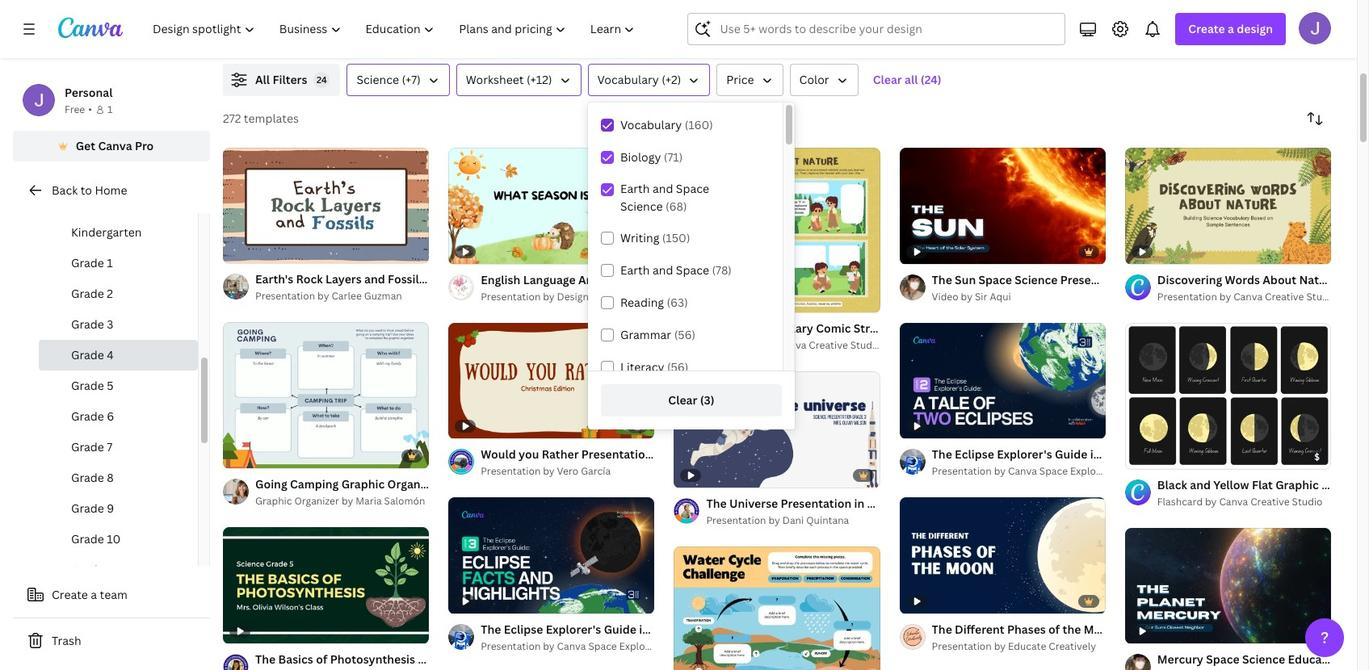 Task type: locate. For each thing, give the bounding box(es) containing it.
(56) down (63)
[[674, 327, 695, 342]]

science inside button
[[357, 72, 399, 87]]

0 horizontal spatial presentation by canva space explorers
[[481, 639, 663, 653]]

0 vertical spatial create
[[1188, 21, 1225, 36]]

0 horizontal spatial 2
[[107, 286, 113, 301]]

0 horizontal spatial of
[[241, 244, 250, 256]]

earth down 'writing' at the top left
[[620, 262, 650, 278]]

1 vertical spatial science
[[620, 199, 663, 214]]

templates
[[244, 111, 299, 126]]

grade for grade 4
[[71, 347, 104, 363]]

2 horizontal spatial to
[[623, 11, 634, 27]]

and up (68)
[[653, 181, 673, 196]]

a left design
[[1228, 21, 1234, 36]]

lesson inside introduction to waves lesson by canva creative studio
[[255, 29, 288, 43]]

2 horizontal spatial graphic
[[1275, 477, 1319, 492]]

and for flat
[[1190, 477, 1211, 492]]

1 vertical spatial 2
[[1154, 450, 1159, 462]]

clear left (3)
[[668, 393, 697, 408]]

creative inside introduction to electricity lesson by canva creative studio
[[631, 29, 670, 43]]

1 horizontal spatial 2
[[1154, 450, 1159, 462]]

price button
[[717, 64, 783, 96]]

vocabulary up biology (71)
[[620, 117, 682, 132]]

introduction up filters
[[255, 11, 325, 27]]

(68)
[[666, 199, 687, 214]]

earth
[[620, 181, 650, 196], [620, 262, 650, 278]]

canva inside introduction to electricity lesson by canva creative studio
[[599, 29, 628, 43]]

grade left 7
[[71, 439, 104, 455]]

studio inside the water cycle lesson by canva creative studio
[[967, 29, 998, 43]]

7 grade from the top
[[71, 439, 104, 455]]

grade for grade 10
[[71, 531, 104, 547]]

1 horizontal spatial the
[[845, 11, 866, 27]]

0 vertical spatial presentation by canva space explorers
[[932, 464, 1114, 478]]

graphic up 'maria'
[[341, 477, 385, 492]]

grade for grade 2
[[71, 286, 104, 301]]

trash
[[52, 633, 81, 649]]

1 vertical spatial (56)
[[667, 359, 688, 375]]

going camping graphic organizer in colorful simple style graphic organizer by maria salomón
[[255, 477, 573, 508]]

1 lesson from the left
[[255, 29, 288, 43]]

space
[[676, 181, 709, 196], [676, 262, 709, 278], [1039, 464, 1068, 478], [588, 639, 617, 653]]

2 grade from the top
[[71, 286, 104, 301]]

1 vertical spatial vocabulary
[[620, 117, 682, 132]]

science left f
[[1321, 477, 1364, 492]]

lesson inside energy transformation lesson by canva creative studio
[[1140, 29, 1173, 43]]

creatively
[[1049, 639, 1096, 653]]

creative inside presentation by canva creative studio link
[[1265, 290, 1304, 303]]

1 vertical spatial of
[[1143, 450, 1152, 462]]

a left team
[[91, 587, 97, 603]]

2 lesson from the left
[[550, 29, 583, 43]]

blue
[[867, 496, 892, 511]]

carlee
[[331, 289, 362, 303]]

1 vertical spatial earth
[[620, 262, 650, 278]]

introduction inside introduction to waves lesson by canva creative studio
[[255, 11, 325, 27]]

lesson by canva creative studio link down waves on the top
[[255, 28, 499, 44]]

11 grade from the top
[[71, 562, 104, 577]]

clear for clear all (24)
[[873, 72, 902, 87]]

and right blue
[[895, 496, 916, 511]]

and inside black and yellow flat graphic science f flashcard by canva creative studio
[[1190, 477, 1211, 492]]

pre-school link
[[39, 187, 198, 217]]

energy transformation image
[[1108, 0, 1369, 4]]

lesson by canva creative studio link down the electricity
[[550, 28, 794, 44]]

organizer
[[387, 477, 440, 492], [294, 494, 339, 508]]

to left waves on the top
[[328, 11, 339, 27]]

to left the electricity
[[623, 11, 634, 27]]

water
[[868, 11, 901, 27]]

graphic down going
[[255, 494, 292, 508]]

1 introduction from the left
[[255, 11, 325, 27]]

2 up black
[[1154, 450, 1159, 462]]

by
[[290, 29, 302, 43], [585, 29, 597, 43], [880, 29, 892, 43], [1176, 29, 1187, 43], [317, 289, 329, 303], [543, 290, 555, 303], [961, 290, 972, 303], [1219, 290, 1231, 303], [763, 339, 775, 352], [543, 464, 555, 478], [994, 464, 1006, 478], [342, 494, 353, 508], [1205, 495, 1217, 509], [768, 513, 780, 527], [543, 639, 555, 653], [994, 639, 1006, 653]]

and inside 'earth and space science'
[[653, 181, 673, 196]]

a inside "dropdown button"
[[1228, 21, 1234, 36]]

introduction for introduction to electricity
[[550, 11, 620, 27]]

vocabulary for vocabulary (160)
[[620, 117, 682, 132]]

1 horizontal spatial to
[[328, 11, 339, 27]]

a for design
[[1228, 21, 1234, 36]]

science inside black and yellow flat graphic science f flashcard by canva creative studio
[[1321, 477, 1364, 492]]

maria
[[356, 494, 382, 508]]

to for home
[[80, 183, 92, 198]]

lesson down energy
[[1140, 29, 1173, 43]]

1 horizontal spatial presentation by canva space explorers
[[932, 464, 1114, 478]]

style right 'simple'
[[545, 477, 573, 492]]

2 lesson by canva creative studio link from the left
[[550, 28, 794, 44]]

grade down grade 1
[[71, 286, 104, 301]]

2 up 3
[[107, 286, 113, 301]]

3
[[107, 317, 113, 332]]

vocabulary (+2)
[[597, 72, 681, 87]]

grade
[[71, 255, 104, 271], [71, 286, 104, 301], [71, 317, 104, 332], [71, 347, 104, 363], [71, 378, 104, 393], [71, 409, 104, 424], [71, 439, 104, 455], [71, 470, 104, 485], [71, 501, 104, 516], [71, 531, 104, 547], [71, 562, 104, 577]]

1 vertical spatial 10
[[107, 531, 121, 547]]

lesson up the (+12) at top left
[[550, 29, 583, 43]]

0 horizontal spatial clear
[[668, 393, 697, 408]]

going
[[255, 477, 287, 492]]

garcía
[[581, 464, 611, 478]]

5 grade from the top
[[71, 378, 104, 393]]

(56) for literacy (56)
[[667, 359, 688, 375]]

the left water
[[845, 11, 866, 27]]

0 vertical spatial (56)
[[674, 327, 695, 342]]

presentation by carlee guzman link
[[255, 288, 429, 304]]

1 earth from the top
[[620, 181, 650, 196]]

grade 6
[[71, 409, 114, 424]]

clear inside button
[[668, 393, 697, 408]]

clear for clear (3)
[[668, 393, 697, 408]]

0 vertical spatial 10
[[252, 244, 263, 256]]

salomón
[[384, 494, 425, 508]]

0 vertical spatial style
[[545, 477, 573, 492]]

get
[[76, 138, 95, 153]]

grade 9
[[71, 501, 114, 516]]

the left universe
[[706, 496, 727, 511]]

top level navigation element
[[142, 13, 649, 45]]

grammar
[[620, 327, 671, 342]]

grade 10
[[71, 531, 121, 547]]

canva inside introduction to waves lesson by canva creative studio
[[304, 29, 333, 43]]

grade 8 link
[[39, 463, 198, 493]]

processes in the water cycle science graphic organizer in blue yellow flat cartoon style image
[[674, 547, 880, 670]]

lesson by canva creative studio link for energy transformation
[[1140, 28, 1369, 44]]

educate
[[1008, 639, 1046, 653]]

1 horizontal spatial a
[[1228, 21, 1234, 36]]

3 lesson from the left
[[845, 29, 878, 43]]

create a team button
[[13, 579, 210, 611]]

9 grade from the top
[[71, 501, 104, 516]]

1 horizontal spatial style
[[1015, 496, 1044, 511]]

creative inside introduction to waves lesson by canva creative studio
[[336, 29, 375, 43]]

graphic down $
[[1275, 477, 1319, 492]]

earth inside 'earth and space science'
[[620, 181, 650, 196]]

comic strip by canva creative studio
[[706, 339, 881, 352]]

canva inside energy transformation lesson by canva creative studio
[[1190, 29, 1219, 43]]

worksheet
[[466, 72, 524, 87]]

the universe presentation in blue and white illustrative style link
[[706, 495, 1044, 513]]

back to home
[[52, 183, 127, 198]]

create down grade 11
[[52, 587, 88, 603]]

the inside the water cycle lesson by canva creative studio
[[845, 11, 866, 27]]

1 vertical spatial create
[[52, 587, 88, 603]]

0 horizontal spatial presentation by canva space explorers link
[[481, 639, 663, 655]]

0 horizontal spatial to
[[80, 183, 92, 198]]

presentation
[[255, 289, 315, 303], [481, 290, 541, 303], [1157, 290, 1217, 303], [481, 464, 541, 478], [932, 464, 992, 478], [781, 496, 851, 511], [706, 513, 766, 527], [481, 639, 541, 653], [932, 639, 992, 653]]

0 vertical spatial presentation by canva space explorers link
[[932, 464, 1114, 480]]

wildlife vocabulary comic strip in yellow green brown friendly hand drawn style image
[[674, 148, 880, 313]]

jacob simon image
[[1299, 12, 1331, 44]]

0 horizontal spatial create
[[52, 587, 88, 603]]

1 vertical spatial the
[[706, 496, 727, 511]]

to inside introduction to waves lesson by canva creative studio
[[328, 11, 339, 27]]

creative
[[336, 29, 375, 43], [631, 29, 670, 43], [926, 29, 965, 43], [1221, 29, 1260, 43], [1265, 290, 1304, 303], [809, 339, 848, 352], [1250, 495, 1290, 509]]

black and yellow flat graphic science f link
[[1157, 476, 1369, 494]]

color button
[[790, 64, 858, 96]]

and
[[653, 181, 673, 196], [653, 262, 673, 278], [1190, 477, 1211, 492], [895, 496, 916, 511]]

create inside button
[[52, 587, 88, 603]]

0 vertical spatial explorers
[[1070, 464, 1114, 478]]

272
[[223, 111, 241, 126]]

0 vertical spatial science
[[357, 72, 399, 87]]

None search field
[[688, 13, 1066, 45]]

flat
[[1252, 477, 1273, 492]]

vocabulary inside button
[[597, 72, 659, 87]]

1 horizontal spatial of
[[1143, 450, 1152, 462]]

science
[[357, 72, 399, 87], [620, 199, 663, 214], [1321, 477, 1364, 492]]

lesson for introduction to electricity
[[550, 29, 583, 43]]

grade up grade 2
[[71, 255, 104, 271]]

2 introduction from the left
[[550, 11, 620, 27]]

science left (+7)
[[357, 72, 399, 87]]

0 vertical spatial of
[[241, 244, 250, 256]]

grade left 3
[[71, 317, 104, 332]]

1 lesson by canva creative studio link from the left
[[255, 28, 499, 44]]

1 vertical spatial a
[[91, 587, 97, 603]]

clear inside "button"
[[873, 72, 902, 87]]

0 vertical spatial organizer
[[387, 477, 440, 492]]

0 horizontal spatial organizer
[[294, 494, 339, 508]]

lesson by canva creative studio link for introduction to electricity
[[550, 28, 794, 44]]

style inside the universe presentation in blue and white illustrative style presentation by dani quintana
[[1015, 496, 1044, 511]]

by inside the water cycle lesson by canva creative studio
[[880, 29, 892, 43]]

by inside going camping graphic organizer in colorful simple style graphic organizer by maria salomón
[[342, 494, 353, 508]]

4 grade from the top
[[71, 347, 104, 363]]

a
[[1228, 21, 1234, 36], [91, 587, 97, 603]]

presentation by vero garcía
[[481, 464, 611, 478]]

0 horizontal spatial science
[[357, 72, 399, 87]]

vocabulary for vocabulary (+2)
[[597, 72, 659, 87]]

0 horizontal spatial introduction
[[255, 11, 325, 27]]

vero
[[557, 464, 579, 478]]

video
[[932, 290, 958, 303]]

design
[[1237, 21, 1273, 36]]

lesson by canva creative studio link down transformation
[[1140, 28, 1369, 44]]

reading
[[620, 295, 664, 310]]

science up 'writing' at the top left
[[620, 199, 663, 214]]

3 grade from the top
[[71, 317, 104, 332]]

1 horizontal spatial science
[[620, 199, 663, 214]]

presentation by canva creative studio link
[[1157, 289, 1337, 305]]

the universe presentation in blue and white illustrative style presentation by dani quintana
[[706, 496, 1044, 527]]

0 horizontal spatial 10
[[107, 531, 121, 547]]

grade left 5
[[71, 378, 104, 393]]

Search search field
[[720, 14, 1055, 44]]

1 horizontal spatial clear
[[873, 72, 902, 87]]

vocabulary
[[597, 72, 659, 87], [620, 117, 682, 132]]

6 grade from the top
[[71, 409, 104, 424]]

sir
[[975, 290, 987, 303]]

2 vertical spatial science
[[1321, 477, 1364, 492]]

grade inside 'link'
[[71, 409, 104, 424]]

2 horizontal spatial science
[[1321, 477, 1364, 492]]

organizer down camping
[[294, 494, 339, 508]]

(78)
[[712, 262, 732, 278]]

1 vertical spatial organizer
[[294, 494, 339, 508]]

introduction up the (+12) at top left
[[550, 11, 620, 27]]

black and yellow flat graphic science flashcard image
[[1125, 323, 1331, 469]]

4 lesson from the left
[[1140, 29, 1173, 43]]

1 of 2 link
[[1125, 323, 1331, 469]]

0 vertical spatial the
[[845, 11, 866, 27]]

3 lesson by canva creative studio link from the left
[[845, 28, 1089, 44]]

lesson for the water cycle
[[845, 29, 878, 43]]

designed2bless
[[557, 290, 631, 303]]

get canva pro
[[76, 138, 154, 153]]

Sort by button
[[1299, 103, 1331, 135]]

grade left 6
[[71, 409, 104, 424]]

0 vertical spatial a
[[1228, 21, 1234, 36]]

1 horizontal spatial introduction
[[550, 11, 620, 27]]

lesson inside the water cycle lesson by canva creative studio
[[845, 29, 878, 43]]

8 grade from the top
[[71, 470, 104, 485]]

lesson for introduction to waves
[[255, 29, 288, 43]]

science inside 'earth and space science'
[[620, 199, 663, 214]]

vocabulary left (+2)
[[597, 72, 659, 87]]

grade 1 link
[[39, 248, 198, 279]]

0 vertical spatial 2
[[107, 286, 113, 301]]

5
[[107, 378, 114, 393]]

earth down biology
[[620, 181, 650, 196]]

2 earth from the top
[[620, 262, 650, 278]]

style inside going camping graphic organizer in colorful simple style graphic organizer by maria salomón
[[545, 477, 573, 492]]

of for flashcard by canva creative studio
[[1143, 450, 1152, 462]]

lesson up all
[[255, 29, 288, 43]]

1 horizontal spatial create
[[1188, 21, 1225, 36]]

camping
[[290, 477, 339, 492]]

a inside button
[[91, 587, 97, 603]]

comic strip by canva creative studio link
[[706, 338, 881, 354]]

in
[[443, 477, 454, 492]]

create down energy transformation "image"
[[1188, 21, 1225, 36]]

by inside energy transformation lesson by canva creative studio
[[1176, 29, 1187, 43]]

9
[[107, 501, 114, 516]]

1 vertical spatial clear
[[668, 393, 697, 408]]

and down writing (150)
[[653, 262, 673, 278]]

canva inside button
[[98, 138, 132, 153]]

the inside the universe presentation in blue and white illustrative style presentation by dani quintana
[[706, 496, 727, 511]]

grade for grade 1
[[71, 255, 104, 271]]

grade 7
[[71, 439, 112, 455]]

1 grade from the top
[[71, 255, 104, 271]]

create a design
[[1188, 21, 1273, 36]]

grade for grade 7
[[71, 439, 104, 455]]

lesson inside introduction to electricity lesson by canva creative studio
[[550, 29, 583, 43]]

1 of 2
[[1136, 450, 1159, 462]]

4 lesson by canva creative studio link from the left
[[1140, 28, 1369, 44]]

colorful
[[456, 477, 502, 492]]

0 horizontal spatial a
[[91, 587, 97, 603]]

lesson by canva creative studio link down cycle
[[845, 28, 1089, 44]]

(150)
[[662, 230, 690, 246]]

10 grade from the top
[[71, 531, 104, 547]]

to right 'back'
[[80, 183, 92, 198]]

black and yellow flat graphic science f flashcard by canva creative studio
[[1157, 477, 1369, 509]]

2 inside 1 of 2 link
[[1154, 450, 1159, 462]]

guzman
[[364, 289, 402, 303]]

flashcard
[[1157, 495, 1203, 509]]

organizer up salomón in the bottom of the page
[[387, 477, 440, 492]]

grade 3 link
[[39, 309, 198, 340]]

grade down grade 9
[[71, 531, 104, 547]]

clear left all
[[873, 72, 902, 87]]

0 horizontal spatial explorers
[[619, 639, 663, 653]]

0 vertical spatial clear
[[873, 72, 902, 87]]

grade up the create a team
[[71, 562, 104, 577]]

create inside "dropdown button"
[[1188, 21, 1225, 36]]

0 vertical spatial earth
[[620, 181, 650, 196]]

1 horizontal spatial graphic
[[341, 477, 385, 492]]

introduction inside introduction to electricity lesson by canva creative studio
[[550, 11, 620, 27]]

earth and space science
[[620, 181, 709, 214]]

style right the illustrative
[[1015, 496, 1044, 511]]

1 vertical spatial style
[[1015, 496, 1044, 511]]

the for the universe presentation in blue and white illustrative style
[[706, 496, 727, 511]]

earth's rock layers and fossils science presentation muted colors organic image
[[223, 148, 429, 263]]

grade left the 4
[[71, 347, 104, 363]]

(56) right literacy
[[667, 359, 688, 375]]

lesson down water
[[845, 29, 878, 43]]

grade left 9
[[71, 501, 104, 516]]

1 for 1 of 10
[[234, 244, 239, 256]]

and up flashcard
[[1190, 477, 1211, 492]]

science (+7) button
[[347, 64, 450, 96]]

0 horizontal spatial graphic
[[255, 494, 292, 508]]

0 horizontal spatial the
[[706, 496, 727, 511]]

video by sir aqui
[[932, 290, 1011, 303]]

1 vertical spatial presentation by canva space explorers link
[[481, 639, 663, 655]]

presentation by designed2bless
[[481, 290, 631, 303]]

transformation
[[1181, 11, 1266, 27]]

grade left 8
[[71, 470, 104, 485]]

0 vertical spatial vocabulary
[[597, 72, 659, 87]]

space inside 'earth and space science'
[[676, 181, 709, 196]]

get canva pro button
[[13, 131, 210, 162]]

to inside introduction to electricity lesson by canva creative studio
[[623, 11, 634, 27]]

0 horizontal spatial style
[[545, 477, 573, 492]]

introduction to waves lesson by canva creative studio
[[255, 11, 408, 43]]



Task type: describe. For each thing, give the bounding box(es) containing it.
create for create a design
[[1188, 21, 1225, 36]]

aqui
[[990, 290, 1011, 303]]

creative inside comic strip by canva creative studio link
[[809, 339, 848, 352]]

(+2)
[[662, 72, 681, 87]]

introduction to waves link
[[255, 10, 499, 28]]

illustrative
[[953, 496, 1013, 511]]

biology (71)
[[620, 149, 683, 165]]

(3)
[[700, 393, 715, 408]]

going camping graphic organizer in colorful simple style link
[[255, 476, 573, 494]]

grade 7 link
[[39, 432, 198, 463]]

and for science
[[653, 181, 673, 196]]

graphic inside black and yellow flat graphic science f flashcard by canva creative studio
[[1275, 477, 1319, 492]]

back to home link
[[13, 174, 210, 207]]

video by sir aqui link
[[932, 289, 1106, 305]]

grade for grade 9
[[71, 501, 104, 516]]

(56) for grammar (56)
[[674, 327, 695, 342]]

waves
[[342, 11, 377, 27]]

to for electricity
[[623, 11, 634, 27]]

grade for grade 11
[[71, 562, 104, 577]]

presentation by vero garcía link
[[481, 464, 655, 480]]

by inside black and yellow flat graphic science f flashcard by canva creative studio
[[1205, 495, 1217, 509]]

writing
[[620, 230, 659, 246]]

grade 6 link
[[39, 401, 198, 432]]

presentation by carlee guzman
[[255, 289, 402, 303]]

of for presentation by carlee guzman
[[241, 244, 250, 256]]

1 of 10 link
[[223, 148, 429, 263]]

create for create a team
[[52, 587, 88, 603]]

create a design button
[[1175, 13, 1286, 45]]

kindergarten
[[71, 225, 142, 240]]

by inside the universe presentation in blue and white illustrative style presentation by dani quintana
[[768, 513, 780, 527]]

create a team
[[52, 587, 128, 603]]

to for waves
[[328, 11, 339, 27]]

6
[[107, 409, 114, 424]]

studio inside introduction to electricity lesson by canva creative studio
[[672, 29, 703, 43]]

the water cycle link
[[845, 10, 1089, 28]]

by inside "link"
[[961, 290, 972, 303]]

in
[[854, 496, 864, 511]]

grade for grade 3
[[71, 317, 104, 332]]

1 for 1
[[107, 103, 112, 116]]

the for the water cycle
[[845, 11, 866, 27]]

free •
[[65, 103, 92, 116]]

studio inside black and yellow flat graphic science f flashcard by canva creative studio
[[1292, 495, 1323, 509]]

price
[[726, 72, 754, 87]]

strip
[[738, 339, 761, 352]]

24 filter options selected element
[[314, 72, 330, 88]]

going camping graphic organizer in colorful simple style image
[[223, 322, 429, 468]]

studio inside introduction to waves lesson by canva creative studio
[[377, 29, 408, 43]]

studio inside energy transformation lesson by canva creative studio
[[1262, 29, 1293, 43]]

presentation by educate creatively link
[[932, 639, 1106, 655]]

grade 11
[[71, 562, 119, 577]]

grade 5
[[71, 378, 114, 393]]

(63)
[[667, 295, 688, 310]]

grade for grade 5
[[71, 378, 104, 393]]

worksheet (+12) button
[[456, 64, 581, 96]]

by inside introduction to electricity lesson by canva creative studio
[[585, 29, 597, 43]]

1 vertical spatial explorers
[[619, 639, 663, 653]]

biology
[[620, 149, 661, 165]]

earth for earth and space science
[[620, 181, 650, 196]]

black
[[1157, 477, 1187, 492]]

earth for earth and space (78)
[[620, 262, 650, 278]]

personal
[[65, 85, 113, 100]]

presentation by designed2bless link
[[481, 289, 655, 305]]

and inside the universe presentation in blue and white illustrative style presentation by dani quintana
[[895, 496, 916, 511]]

home
[[95, 183, 127, 198]]

creative inside black and yellow flat graphic science f flashcard by canva creative studio
[[1250, 495, 1290, 509]]

presentation by dani quintana link
[[706, 513, 880, 529]]

clear all (24) button
[[865, 64, 950, 96]]

creative inside energy transformation lesson by canva creative studio
[[1221, 29, 1260, 43]]

by inside introduction to waves lesson by canva creative studio
[[290, 29, 302, 43]]

272 templates
[[223, 111, 299, 126]]

1 horizontal spatial 10
[[252, 244, 263, 256]]

graphic organizer by maria salomón link
[[255, 494, 429, 510]]

back
[[52, 183, 78, 198]]

lesson by canva creative studio link for the water cycle
[[845, 28, 1089, 44]]

grade 2 link
[[39, 279, 198, 309]]

and for (78)
[[653, 262, 673, 278]]

science (+7)
[[357, 72, 421, 87]]

presentation by educate creatively
[[932, 639, 1096, 653]]

trash link
[[13, 625, 210, 657]]

introduction for introduction to waves
[[255, 11, 325, 27]]

lesson by canva creative studio link for introduction to waves
[[255, 28, 499, 44]]

1 horizontal spatial presentation by canva space explorers link
[[932, 464, 1114, 480]]

universe
[[729, 496, 778, 511]]

yellow
[[1213, 477, 1249, 492]]

f
[[1367, 477, 1369, 492]]

(24)
[[921, 72, 941, 87]]

team
[[100, 587, 128, 603]]

grade 1
[[71, 255, 113, 271]]

earth and space (78)
[[620, 262, 732, 278]]

$
[[1314, 450, 1320, 463]]

worksheet (+12)
[[466, 72, 552, 87]]

(160)
[[685, 117, 713, 132]]

flashcard by canva creative studio link
[[1157, 494, 1331, 510]]

writing (150)
[[620, 230, 690, 246]]

creative inside the water cycle lesson by canva creative studio
[[926, 29, 965, 43]]

clear all (24)
[[873, 72, 941, 87]]

filters
[[273, 72, 307, 87]]

1 horizontal spatial organizer
[[387, 477, 440, 492]]

canva inside the water cycle lesson by canva creative studio
[[894, 29, 923, 43]]

vocabulary (+2) button
[[588, 64, 710, 96]]

cycle
[[904, 11, 934, 27]]

grade for grade 6
[[71, 409, 104, 424]]

1 for 1 of 2
[[1136, 450, 1141, 462]]

grade for grade 8
[[71, 470, 104, 485]]

(71)
[[664, 149, 683, 165]]

dani
[[782, 513, 804, 527]]

clear (3) button
[[601, 384, 782, 417]]

4
[[107, 347, 114, 363]]

8
[[107, 470, 114, 485]]

1 vertical spatial presentation by canva space explorers
[[481, 639, 663, 653]]

a for team
[[91, 587, 97, 603]]

quintana
[[806, 513, 849, 527]]

grade 11 link
[[39, 555, 198, 586]]

canva inside black and yellow flat graphic science f flashcard by canva creative studio
[[1219, 495, 1248, 509]]

1 horizontal spatial explorers
[[1070, 464, 1114, 478]]

energy transformation lesson by canva creative studio
[[1140, 11, 1293, 43]]

white
[[918, 496, 950, 511]]

2 inside grade 2 link
[[107, 286, 113, 301]]



Task type: vqa. For each thing, say whether or not it's contained in the screenshot.


